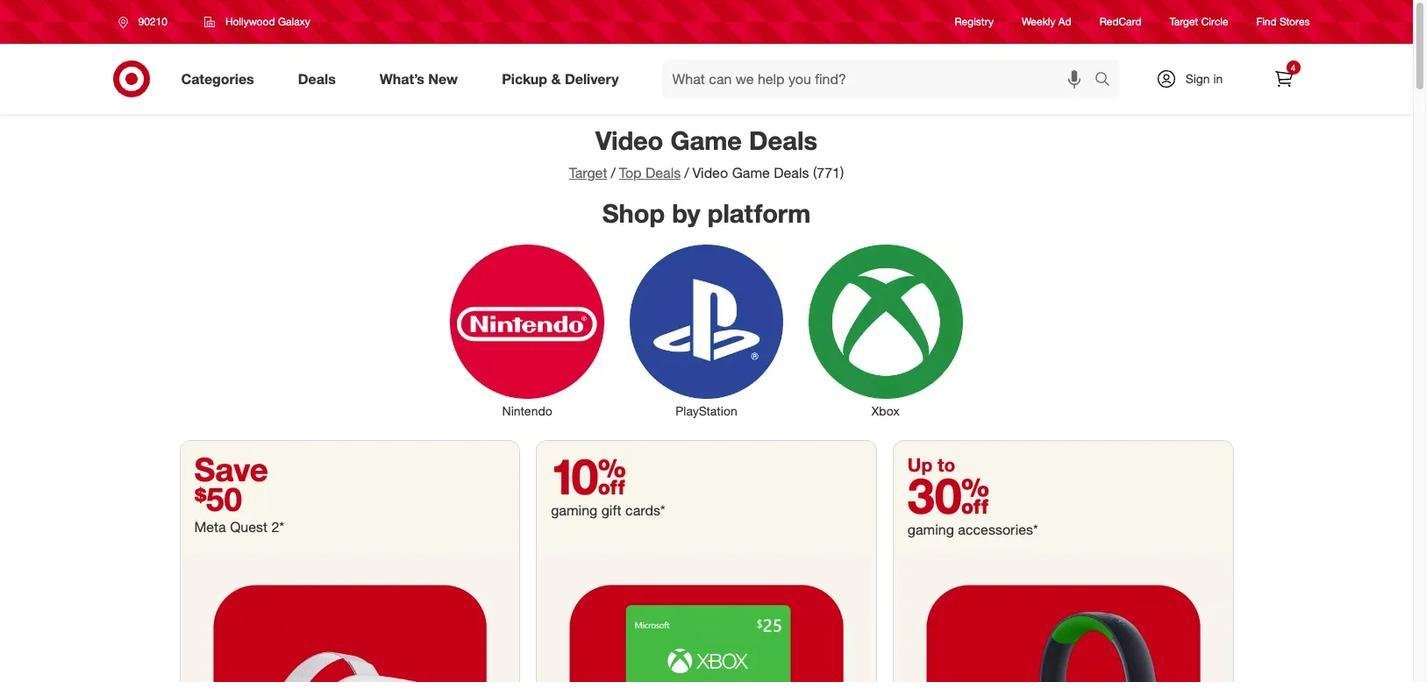 Task type: locate. For each thing, give the bounding box(es) containing it.
by
[[672, 197, 701, 229]]

gaming
[[551, 502, 598, 519], [908, 521, 954, 539]]

hollywood galaxy
[[225, 15, 310, 28]]

nintendo
[[502, 404, 553, 419]]

0 horizontal spatial gaming
[[551, 502, 598, 519]]

deals left (771) at right
[[774, 164, 809, 182]]

What can we help you find? suggestions appear below search field
[[662, 60, 1099, 98]]

1 vertical spatial game
[[732, 164, 770, 182]]

stores
[[1280, 15, 1310, 28]]

1 vertical spatial target
[[569, 164, 607, 182]]

top deals link
[[619, 164, 681, 182]]

/ left top
[[611, 164, 616, 182]]

4
[[1291, 62, 1296, 73]]

30
[[908, 466, 990, 526]]

0 horizontal spatial target
[[569, 164, 607, 182]]

1 horizontal spatial video
[[693, 164, 728, 182]]

target inside video game deals target / top deals / video game deals (771)
[[569, 164, 607, 182]]

/ right top deals link
[[684, 164, 689, 182]]

search button
[[1087, 60, 1129, 102]]

2 / from the left
[[684, 164, 689, 182]]

game up top deals link
[[671, 125, 742, 156]]

new
[[428, 70, 458, 87]]

1 / from the left
[[611, 164, 616, 182]]

1 horizontal spatial gaming
[[908, 521, 954, 539]]

10 gaming gift cards*
[[551, 447, 666, 519]]

gaming inside 10 gaming gift cards*
[[551, 502, 598, 519]]

1 horizontal spatial /
[[684, 164, 689, 182]]

platform
[[708, 197, 811, 229]]

delivery
[[565, 70, 619, 87]]

what's
[[380, 70, 425, 87]]

target left circle
[[1170, 15, 1199, 28]]

0 vertical spatial target
[[1170, 15, 1199, 28]]

video game deals target / top deals / video game deals (771)
[[569, 125, 844, 182]]

playstation
[[676, 404, 738, 419]]

gaming down up to
[[908, 521, 954, 539]]

90210 button
[[107, 6, 186, 38]]

categories link
[[166, 60, 276, 98]]

shop
[[602, 197, 665, 229]]

gift
[[602, 502, 622, 519]]

1 vertical spatial gaming
[[908, 521, 954, 539]]

target circle
[[1170, 15, 1229, 28]]

target
[[1170, 15, 1199, 28], [569, 164, 607, 182]]

2*
[[271, 519, 284, 536]]

up
[[908, 454, 933, 477]]

0 vertical spatial gaming
[[551, 502, 598, 519]]

&
[[551, 70, 561, 87]]

hollywood galaxy button
[[193, 6, 322, 38]]

target left top
[[569, 164, 607, 182]]

0 horizontal spatial /
[[611, 164, 616, 182]]

target circle link
[[1170, 14, 1229, 29]]

video up shop by platform
[[693, 164, 728, 182]]

sign
[[1186, 71, 1210, 86]]

video
[[596, 125, 664, 156], [693, 164, 728, 182]]

xbox link
[[796, 242, 976, 420]]

sign in
[[1186, 71, 1223, 86]]

deals right top
[[646, 164, 681, 182]]

nintendo link
[[438, 242, 617, 420]]

categories
[[181, 70, 254, 87]]

find stores link
[[1257, 14, 1310, 29]]

game up platform
[[732, 164, 770, 182]]

top
[[619, 164, 642, 182]]

what's new
[[380, 70, 458, 87]]

0 vertical spatial video
[[596, 125, 664, 156]]

gaming left gift
[[551, 502, 598, 519]]

1 horizontal spatial target
[[1170, 15, 1199, 28]]

deals
[[298, 70, 336, 87], [749, 125, 818, 156], [646, 164, 681, 182], [774, 164, 809, 182]]

game
[[671, 125, 742, 156], [732, 164, 770, 182]]

target link
[[569, 164, 607, 182]]

find
[[1257, 15, 1277, 28]]

ad
[[1059, 15, 1072, 28]]

video up top
[[596, 125, 664, 156]]

/
[[611, 164, 616, 182], [684, 164, 689, 182]]

search
[[1087, 72, 1129, 89]]

what's new link
[[365, 60, 480, 98]]



Task type: describe. For each thing, give the bounding box(es) containing it.
find stores
[[1257, 15, 1310, 28]]

galaxy
[[278, 15, 310, 28]]

90210
[[138, 15, 167, 28]]

weekly
[[1022, 15, 1056, 28]]

circle
[[1202, 15, 1229, 28]]

accessories*
[[958, 521, 1038, 539]]

cards*
[[626, 502, 666, 519]]

deals link
[[283, 60, 358, 98]]

playstation link
[[617, 242, 796, 420]]

weekly ad
[[1022, 15, 1072, 28]]

1 vertical spatial video
[[693, 164, 728, 182]]

sign in link
[[1141, 60, 1251, 98]]

$50
[[194, 480, 242, 520]]

0 horizontal spatial video
[[596, 125, 664, 156]]

pickup
[[502, 70, 547, 87]]

registry
[[955, 15, 994, 28]]

0 vertical spatial game
[[671, 125, 742, 156]]

meta quest 2*
[[194, 519, 284, 536]]

up to
[[908, 454, 956, 477]]

registry link
[[955, 14, 994, 29]]

deals down the galaxy
[[298, 70, 336, 87]]

quest
[[230, 519, 268, 536]]

hollywood
[[225, 15, 275, 28]]

save
[[194, 450, 268, 490]]

meta
[[194, 519, 226, 536]]

10
[[551, 447, 626, 506]]

in
[[1214, 71, 1223, 86]]

deals up (771) at right
[[749, 125, 818, 156]]

(771)
[[813, 164, 844, 182]]

pickup & delivery link
[[487, 60, 641, 98]]

pickup & delivery
[[502, 70, 619, 87]]

weekly ad link
[[1022, 14, 1072, 29]]

redcard
[[1100, 15, 1142, 28]]

xbox
[[872, 404, 900, 419]]

redcard link
[[1100, 14, 1142, 29]]

shop by platform
[[602, 197, 811, 229]]

gaming accessories*
[[908, 521, 1038, 539]]

to
[[938, 454, 956, 477]]

4 link
[[1265, 60, 1303, 98]]



Task type: vqa. For each thing, say whether or not it's contained in the screenshot.
RedCard link
yes



